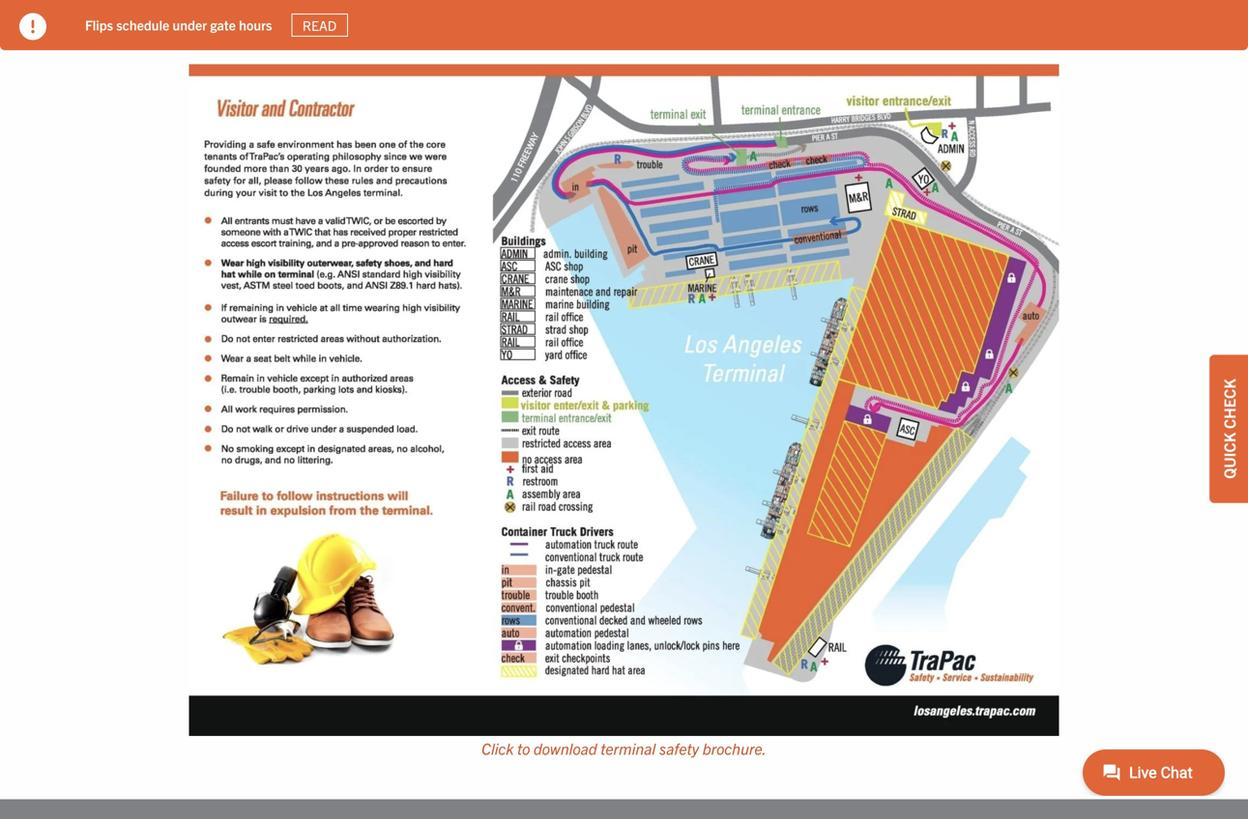Task type: vqa. For each thing, say whether or not it's contained in the screenshot.
topmost Los
no



Task type: locate. For each thing, give the bounding box(es) containing it.
to
[[517, 739, 530, 758]]

quick
[[1219, 433, 1239, 479]]

read link
[[291, 13, 348, 37]]

click to download terminal safety brochure.
[[481, 739, 767, 758]]

flips
[[85, 16, 113, 33]]

footer
[[0, 800, 1248, 820]]

under
[[173, 16, 207, 33]]

check
[[1219, 379, 1239, 429]]



Task type: describe. For each thing, give the bounding box(es) containing it.
quick check link
[[1210, 355, 1248, 504]]

flips schedule under gate hours
[[85, 16, 272, 33]]

download
[[534, 739, 597, 758]]

schedule
[[116, 16, 169, 33]]

hours
[[239, 16, 272, 33]]

brochure.
[[703, 739, 767, 758]]

terminal
[[601, 739, 656, 758]]

click
[[481, 739, 514, 758]]

quick check
[[1219, 379, 1239, 479]]

gate
[[210, 16, 236, 33]]

solid image
[[19, 13, 46, 40]]

read
[[303, 16, 337, 34]]

safety
[[659, 739, 699, 758]]

click to download terminal safety brochure. link
[[189, 64, 1059, 761]]



